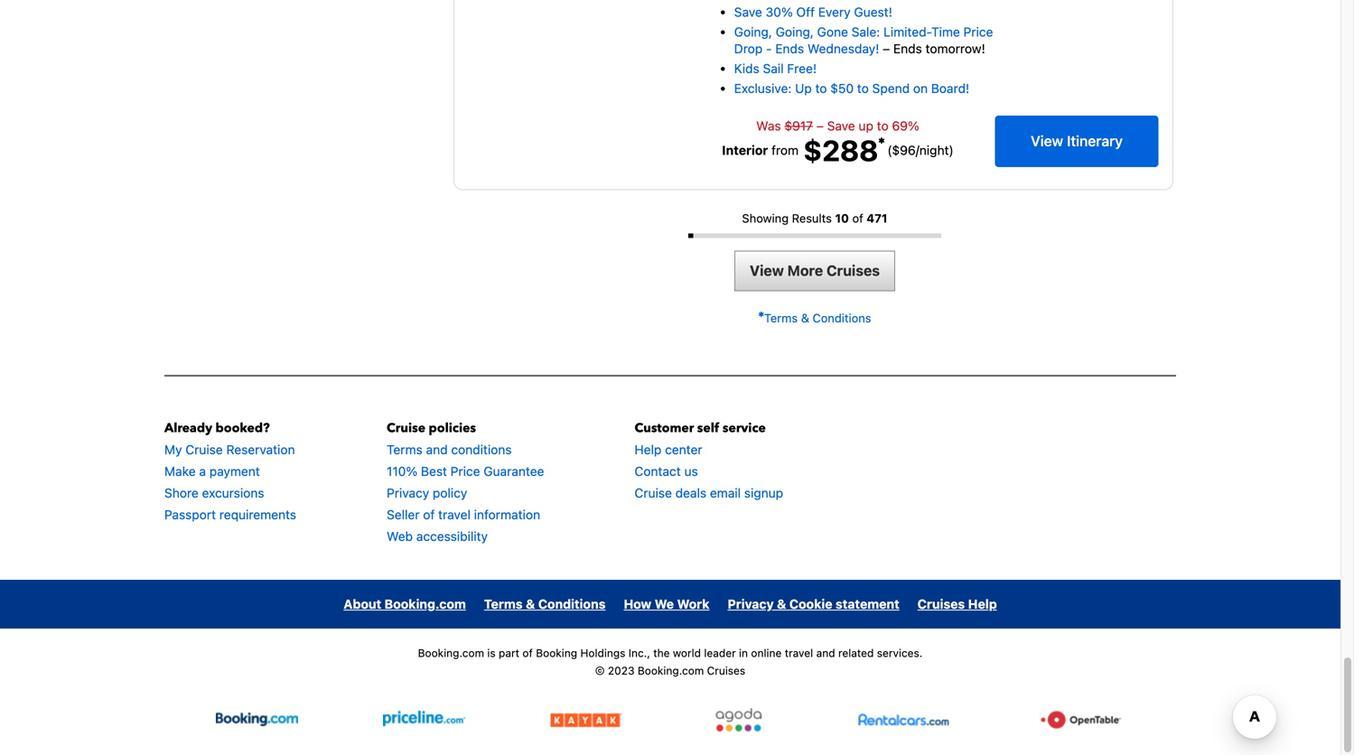 Task type: vqa. For each thing, say whether or not it's contained in the screenshot.
leftmost Price
yes



Task type: locate. For each thing, give the bounding box(es) containing it.
2 horizontal spatial cruises
[[918, 597, 966, 612]]

a
[[199, 464, 206, 479]]

save left 30%
[[735, 4, 763, 19]]

showing
[[742, 211, 789, 225]]

cruise inside already booked? my cruise reservation make a payment shore excursions passport requirements
[[186, 442, 223, 457]]

0 vertical spatial view
[[1031, 132, 1064, 150]]

0 horizontal spatial travel
[[438, 508, 471, 522]]

2 vertical spatial terms
[[484, 597, 523, 612]]

1 vertical spatial terms & conditions link
[[484, 597, 606, 612]]

results
[[792, 211, 832, 225]]

going, down off
[[776, 24, 814, 39]]

/
[[916, 143, 920, 158]]

– down limited-
[[883, 41, 890, 56]]

471
[[867, 211, 888, 225]]

itinerary
[[1068, 132, 1124, 150]]

conditions down view more cruises 'link'
[[813, 311, 872, 325]]

– right $917
[[817, 118, 824, 133]]

terms & conditions
[[765, 311, 872, 325], [484, 597, 606, 612]]

terms & conditions link
[[759, 311, 872, 325], [484, 597, 606, 612]]

of right part
[[523, 647, 533, 660]]

1 horizontal spatial going,
[[776, 24, 814, 39]]

2 going, from the left
[[776, 24, 814, 39]]

exclusive:
[[735, 81, 792, 96]]

of for showing results 10 of 471
[[853, 211, 864, 225]]

1 horizontal spatial travel
[[785, 647, 814, 660]]

1 vertical spatial save
[[828, 118, 856, 133]]

of inside "cruise policies terms and conditions 110% best price guarantee privacy policy seller of travel information web accessibility"
[[423, 508, 435, 522]]

$917
[[785, 118, 814, 133]]

conditions up booking
[[538, 597, 606, 612]]

0 horizontal spatial –
[[817, 118, 824, 133]]

0 horizontal spatial terms & conditions link
[[484, 597, 606, 612]]

0 vertical spatial and
[[426, 442, 448, 457]]

1 vertical spatial price
[[451, 464, 480, 479]]

cruises inside view more cruises 'link'
[[827, 262, 880, 279]]

world
[[673, 647, 701, 660]]

0 horizontal spatial terms & conditions
[[484, 597, 606, 612]]

cruise down the contact at the bottom
[[635, 486, 672, 501]]

already
[[165, 420, 212, 437]]

30%
[[766, 4, 793, 19]]

1 vertical spatial travel
[[785, 647, 814, 660]]

web accessibility link
[[387, 529, 488, 544]]

every
[[819, 4, 851, 19]]

1 horizontal spatial save
[[828, 118, 856, 133]]

2 horizontal spatial cruise
[[635, 486, 672, 501]]

help inside customer self service help center contact us cruise deals email signup
[[635, 442, 662, 457]]

going, going, gone sale: limited-time price drop - ends wednesday!
[[735, 24, 994, 56]]

cruise deals email signup link
[[635, 486, 784, 501]]

cruise
[[387, 420, 426, 437], [186, 442, 223, 457], [635, 486, 672, 501]]

of inside booking.com is part of booking holdings inc., the world leader in online travel and related services. © 2023 booking.com cruises
[[523, 647, 533, 660]]

0 horizontal spatial terms
[[387, 442, 423, 457]]

0 horizontal spatial view
[[750, 262, 784, 279]]

more
[[788, 262, 824, 279]]

ends right the -
[[776, 41, 805, 56]]

help
[[635, 442, 662, 457], [969, 597, 998, 612]]

0 horizontal spatial and
[[426, 442, 448, 457]]

interior
[[722, 143, 769, 158]]

part
[[499, 647, 520, 660]]

to for up
[[816, 81, 827, 96]]

ends down limited-
[[894, 41, 923, 56]]

–
[[883, 41, 890, 56], [817, 118, 824, 133]]

customer
[[635, 420, 694, 437]]

– ends tomorrow!
[[880, 41, 986, 56]]

cruises right more
[[827, 262, 880, 279]]

was
[[757, 118, 782, 133]]

1 vertical spatial of
[[423, 508, 435, 522]]

my
[[165, 442, 182, 457]]

0 vertical spatial travel
[[438, 508, 471, 522]]

save left up
[[828, 118, 856, 133]]

booking.com
[[385, 597, 466, 612], [418, 647, 485, 660], [638, 665, 704, 677]]

2 horizontal spatial terms
[[765, 311, 798, 325]]

going, going, gone sale: limited-time price drop - ends wednesday! link
[[735, 24, 994, 56]]

travel right online
[[785, 647, 814, 660]]

& for privacy & cookie statement "link"
[[777, 597, 787, 612]]

ends inside "going, going, gone sale: limited-time price drop - ends wednesday!"
[[776, 41, 805, 56]]

conditions
[[813, 311, 872, 325], [538, 597, 606, 612]]

1 horizontal spatial to
[[858, 81, 869, 96]]

terms down more
[[765, 311, 798, 325]]

1 vertical spatial terms & conditions
[[484, 597, 606, 612]]

terms up 110%
[[387, 442, 423, 457]]

and inside booking.com is part of booking holdings inc., the world leader in online travel and related services. © 2023 booking.com cruises
[[817, 647, 836, 660]]

0 vertical spatial privacy
[[387, 486, 429, 501]]

1 vertical spatial view
[[750, 262, 784, 279]]

2 horizontal spatial of
[[853, 211, 864, 225]]

1 vertical spatial cruise
[[186, 442, 223, 457]]

to right $50
[[858, 81, 869, 96]]

price
[[964, 24, 994, 39], [451, 464, 480, 479]]

cruise up 110%
[[387, 420, 426, 437]]

showing results 10 of 471
[[742, 211, 888, 225]]

0 horizontal spatial price
[[451, 464, 480, 479]]

of down "privacy policy" 'link' in the left bottom of the page
[[423, 508, 435, 522]]

going, up drop
[[735, 24, 773, 39]]

and
[[426, 442, 448, 457], [817, 647, 836, 660]]

how
[[624, 597, 652, 612]]

booking.com left is
[[418, 647, 485, 660]]

terms & conditions up booking
[[484, 597, 606, 612]]

0 vertical spatial cruises
[[827, 262, 880, 279]]

1 vertical spatial booking.com
[[418, 647, 485, 660]]

0 vertical spatial save
[[735, 4, 763, 19]]

customer self service help center contact us cruise deals email signup
[[635, 420, 784, 501]]

($96 / night)
[[888, 143, 954, 158]]

1 horizontal spatial terms & conditions link
[[759, 311, 872, 325]]

0 vertical spatial cruise
[[387, 420, 426, 437]]

1 horizontal spatial &
[[777, 597, 787, 612]]

price inside "going, going, gone sale: limited-time price drop - ends wednesday!"
[[964, 24, 994, 39]]

to right up
[[816, 81, 827, 96]]

2 vertical spatial cruise
[[635, 486, 672, 501]]

booking.com right about
[[385, 597, 466, 612]]

save
[[735, 4, 763, 19], [828, 118, 856, 133]]

($96
[[888, 143, 916, 158]]

off
[[797, 4, 815, 19]]

privacy inside "cruise policies terms and conditions 110% best price guarantee privacy policy seller of travel information web accessibility"
[[387, 486, 429, 501]]

terms & conditions link up booking
[[484, 597, 606, 612]]

1 going, from the left
[[735, 24, 773, 39]]

cruises up services.
[[918, 597, 966, 612]]

1 horizontal spatial –
[[883, 41, 890, 56]]

0 horizontal spatial help
[[635, 442, 662, 457]]

priceline image
[[383, 708, 466, 732]]

cruise policies terms and conditions 110% best price guarantee privacy policy seller of travel information web accessibility
[[387, 420, 545, 544]]

to up asterisk icon
[[877, 118, 889, 133]]

©
[[595, 665, 605, 677]]

1 vertical spatial help
[[969, 597, 998, 612]]

agoda image
[[707, 708, 771, 732]]

0 horizontal spatial going,
[[735, 24, 773, 39]]

0 horizontal spatial cruise
[[186, 442, 223, 457]]

1 horizontal spatial cruise
[[387, 420, 426, 437]]

booking.com image
[[216, 708, 298, 732]]

going,
[[735, 24, 773, 39], [776, 24, 814, 39]]

about
[[344, 597, 382, 612]]

1 vertical spatial and
[[817, 647, 836, 660]]

0 horizontal spatial &
[[526, 597, 535, 612]]

already booked? my cruise reservation make a payment shore excursions passport requirements
[[165, 420, 297, 522]]

ends
[[776, 41, 805, 56], [894, 41, 923, 56]]

1 vertical spatial terms
[[387, 442, 423, 457]]

inc.,
[[629, 647, 651, 660]]

0 vertical spatial terms & conditions
[[765, 311, 872, 325]]

0 horizontal spatial ends
[[776, 41, 805, 56]]

signup
[[745, 486, 784, 501]]

kids sail free! link
[[735, 61, 817, 76]]

1 horizontal spatial ends
[[894, 41, 923, 56]]

view for view itinerary
[[1031, 132, 1064, 150]]

2 horizontal spatial &
[[801, 311, 810, 325]]

view inside view more cruises 'link'
[[750, 262, 784, 279]]

0 horizontal spatial conditions
[[538, 597, 606, 612]]

1 horizontal spatial view
[[1031, 132, 1064, 150]]

privacy
[[387, 486, 429, 501], [728, 597, 774, 612]]

0 horizontal spatial to
[[816, 81, 827, 96]]

and up "best"
[[426, 442, 448, 457]]

accessibility
[[417, 529, 488, 544]]

1 horizontal spatial terms & conditions
[[765, 311, 872, 325]]

travel up accessibility
[[438, 508, 471, 522]]

terms up part
[[484, 597, 523, 612]]

we
[[655, 597, 674, 612]]

1 horizontal spatial and
[[817, 647, 836, 660]]

about booking.com
[[344, 597, 466, 612]]

view more cruises link
[[735, 251, 896, 291]]

cruise up a
[[186, 442, 223, 457]]

2 horizontal spatial to
[[877, 118, 889, 133]]

cruises down leader
[[707, 665, 746, 677]]

0 vertical spatial –
[[883, 41, 890, 56]]

free!
[[788, 61, 817, 76]]

privacy up seller at the left bottom
[[387, 486, 429, 501]]

opentable image
[[1039, 708, 1125, 732]]

reservation
[[226, 442, 295, 457]]

1 horizontal spatial of
[[523, 647, 533, 660]]

of right 10
[[853, 211, 864, 225]]

my cruise reservation link
[[165, 442, 295, 457]]

booking.com down 'the'
[[638, 665, 704, 677]]

0 vertical spatial help
[[635, 442, 662, 457]]

seller
[[387, 508, 420, 522]]

terms & conditions link down view more cruises 'link'
[[759, 311, 872, 325]]

1 horizontal spatial price
[[964, 24, 994, 39]]

holdings
[[581, 647, 626, 660]]

privacy policy link
[[387, 486, 468, 501]]

0 horizontal spatial of
[[423, 508, 435, 522]]

travel inside "cruise policies terms and conditions 110% best price guarantee privacy policy seller of travel information web accessibility"
[[438, 508, 471, 522]]

1 horizontal spatial cruises
[[827, 262, 880, 279]]

0 vertical spatial of
[[853, 211, 864, 225]]

price up policy
[[451, 464, 480, 479]]

view left more
[[750, 262, 784, 279]]

1 ends from the left
[[776, 41, 805, 56]]

2 vertical spatial cruises
[[707, 665, 746, 677]]

guest!
[[855, 4, 893, 19]]

rentalcars image
[[856, 708, 954, 732]]

terms
[[765, 311, 798, 325], [387, 442, 423, 457], [484, 597, 523, 612]]

is
[[488, 647, 496, 660]]

terms & conditions down view more cruises 'link'
[[765, 311, 872, 325]]

cruises
[[827, 262, 880, 279], [918, 597, 966, 612], [707, 665, 746, 677]]

0 horizontal spatial cruises
[[707, 665, 746, 677]]

seller of travel information link
[[387, 508, 541, 522]]

2 vertical spatial of
[[523, 647, 533, 660]]

-
[[767, 41, 772, 56]]

and left related
[[817, 647, 836, 660]]

privacy up the in
[[728, 597, 774, 612]]

0 horizontal spatial privacy
[[387, 486, 429, 501]]

view itinerary
[[1031, 132, 1124, 150]]

on
[[914, 81, 928, 96]]

view inside the view itinerary 'link'
[[1031, 132, 1064, 150]]

0 vertical spatial price
[[964, 24, 994, 39]]

payment
[[209, 464, 260, 479]]

services.
[[877, 647, 923, 660]]

price up tomorrow!
[[964, 24, 994, 39]]

1 horizontal spatial conditions
[[813, 311, 872, 325]]

1 vertical spatial cruises
[[918, 597, 966, 612]]

1 vertical spatial privacy
[[728, 597, 774, 612]]

policies
[[429, 420, 476, 437]]

view left itinerary at right top
[[1031, 132, 1064, 150]]



Task type: describe. For each thing, give the bounding box(es) containing it.
email
[[710, 486, 741, 501]]

online
[[751, 647, 782, 660]]

travel inside booking.com is part of booking holdings inc., the world leader in online travel and related services. © 2023 booking.com cruises
[[785, 647, 814, 660]]

save 30% off every guest! link
[[735, 4, 893, 19]]

how we work
[[624, 597, 710, 612]]

save 30% off every guest!
[[735, 4, 893, 19]]

terms inside "cruise policies terms and conditions 110% best price guarantee privacy policy seller of travel information web accessibility"
[[387, 442, 423, 457]]

sail
[[763, 61, 784, 76]]

passport
[[165, 508, 216, 522]]

make a payment link
[[165, 464, 260, 479]]

0 vertical spatial booking.com
[[385, 597, 466, 612]]

service
[[723, 420, 766, 437]]

from
[[772, 143, 799, 158]]

view for view more cruises
[[750, 262, 784, 279]]

make
[[165, 464, 196, 479]]

best
[[421, 464, 447, 479]]

price inside "cruise policies terms and conditions 110% best price guarantee privacy policy seller of travel information web accessibility"
[[451, 464, 480, 479]]

$288
[[804, 133, 879, 168]]

conditions
[[451, 442, 512, 457]]

10
[[836, 211, 850, 225]]

the
[[654, 647, 670, 660]]

up
[[796, 81, 812, 96]]

help center link
[[635, 442, 703, 457]]

privacy & cookie statement link
[[728, 597, 900, 612]]

related
[[839, 647, 874, 660]]

and inside "cruise policies terms and conditions 110% best price guarantee privacy policy seller of travel information web accessibility"
[[426, 442, 448, 457]]

0 vertical spatial terms & conditions link
[[759, 311, 872, 325]]

1 horizontal spatial privacy
[[728, 597, 774, 612]]

time
[[932, 24, 961, 39]]

asterisk image
[[759, 311, 765, 318]]

0 vertical spatial conditions
[[813, 311, 872, 325]]

110% best price guarantee link
[[387, 464, 545, 479]]

cruises help link
[[918, 597, 998, 612]]

drop
[[735, 41, 763, 56]]

exclusive: up to $50 to spend on board! link
[[735, 81, 970, 96]]

& for bottom terms & conditions link
[[526, 597, 535, 612]]

110%
[[387, 464, 418, 479]]

1 vertical spatial –
[[817, 118, 824, 133]]

asterisk image
[[879, 137, 886, 144]]

tomorrow!
[[926, 41, 986, 56]]

passport requirements link
[[165, 508, 297, 522]]

69%
[[893, 118, 920, 133]]

work
[[677, 597, 710, 612]]

leader
[[704, 647, 736, 660]]

of for booking.com is part of booking holdings inc., the world leader in online travel and related services. © 2023 booking.com cruises
[[523, 647, 533, 660]]

sale:
[[852, 24, 881, 39]]

interior from $288
[[722, 133, 879, 168]]

kayak image
[[551, 708, 622, 732]]

2023
[[608, 665, 635, 677]]

how we work link
[[624, 597, 710, 612]]

was $917 – save up to 69%
[[757, 118, 920, 133]]

1 horizontal spatial terms
[[484, 597, 523, 612]]

center
[[665, 442, 703, 457]]

about booking.com link
[[344, 597, 466, 612]]

policy
[[433, 486, 468, 501]]

cookie
[[790, 597, 833, 612]]

2 ends from the left
[[894, 41, 923, 56]]

kids
[[735, 61, 760, 76]]

excursions
[[202, 486, 264, 501]]

view itinerary link
[[996, 116, 1159, 167]]

statement
[[836, 597, 900, 612]]

information
[[474, 508, 541, 522]]

booking.com is part of booking holdings inc., the world leader in online travel and related services. © 2023 booking.com cruises
[[418, 647, 923, 677]]

self
[[698, 420, 720, 437]]

spend
[[873, 81, 910, 96]]

$50
[[831, 81, 854, 96]]

1 vertical spatial conditions
[[538, 597, 606, 612]]

in
[[739, 647, 748, 660]]

gone
[[818, 24, 849, 39]]

1 horizontal spatial help
[[969, 597, 998, 612]]

booking
[[536, 647, 578, 660]]

view more cruises
[[750, 262, 880, 279]]

shore
[[165, 486, 199, 501]]

shore excursions link
[[165, 486, 264, 501]]

cruises inside booking.com is part of booking holdings inc., the world leader in online travel and related services. © 2023 booking.com cruises
[[707, 665, 746, 677]]

2 vertical spatial booking.com
[[638, 665, 704, 677]]

terms and conditions link
[[387, 442, 512, 457]]

contact us link
[[635, 464, 698, 479]]

up
[[859, 118, 874, 133]]

0 horizontal spatial save
[[735, 4, 763, 19]]

privacy & cookie statement
[[728, 597, 900, 612]]

limited-
[[884, 24, 932, 39]]

guarantee
[[484, 464, 545, 479]]

to for up
[[877, 118, 889, 133]]

cruise inside "cruise policies terms and conditions 110% best price guarantee privacy policy seller of travel information web accessibility"
[[387, 420, 426, 437]]

booked?
[[216, 420, 270, 437]]

0 vertical spatial terms
[[765, 311, 798, 325]]

cruise inside customer self service help center contact us cruise deals email signup
[[635, 486, 672, 501]]

wednesday!
[[808, 41, 880, 56]]

requirements
[[219, 508, 297, 522]]

board!
[[932, 81, 970, 96]]

night)
[[920, 143, 954, 158]]

us
[[685, 464, 698, 479]]



